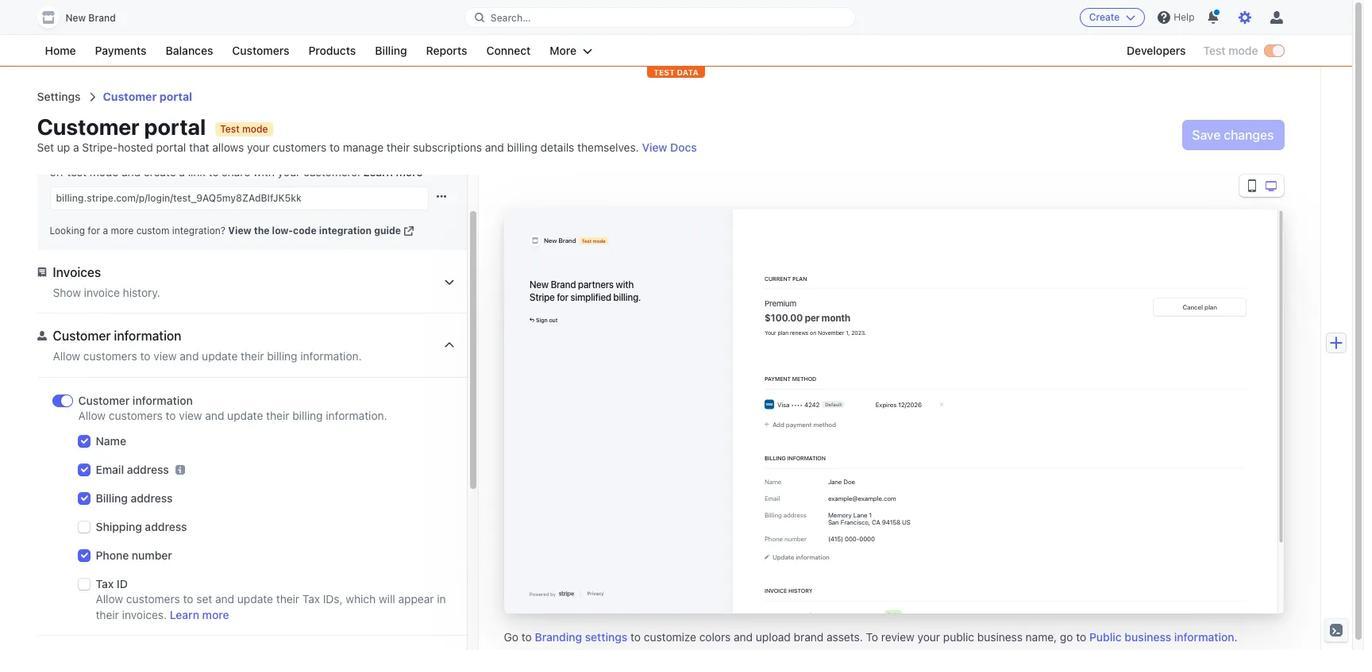 Task type: locate. For each thing, give the bounding box(es) containing it.
your
[[765, 329, 776, 336]]

toggle
[[416, 151, 449, 164]]

0 horizontal spatial name
[[96, 435, 126, 448]]

1 vertical spatial 2023
[[788, 612, 803, 620]]

0000
[[859, 536, 875, 543]]

1 vertical spatial plan
[[1205, 304, 1217, 311]]

0 vertical spatial tax
[[96, 577, 114, 591]]

allow down tax id
[[96, 593, 123, 606]]

1 horizontal spatial learn more link
[[364, 164, 423, 180]]

1 vertical spatial a
[[179, 165, 185, 179]]

billing up shipping at the bottom left
[[96, 492, 128, 505]]

view
[[154, 350, 177, 363], [179, 409, 202, 423]]

0 vertical spatial with
[[253, 165, 275, 179]]

new for new brand
[[66, 12, 86, 24]]

1 vertical spatial number
[[132, 549, 172, 562]]

0 vertical spatial brand
[[88, 12, 116, 24]]

expires
[[876, 401, 897, 408]]

email down name jane doe
[[765, 495, 780, 502]]

to left set
[[183, 593, 193, 606]]

privacy link
[[587, 591, 604, 597]]

customize
[[644, 631, 697, 644]]

billing inside test mode set up a stripe-hosted portal that allows your customers to manage their subscriptions and billing details themselves. view docs
[[507, 141, 538, 154]]

1 horizontal spatial 2023
[[851, 329, 865, 336]]

example@example.com
[[828, 495, 896, 502]]

plan right cancel
[[1205, 304, 1217, 311]]

name
[[96, 435, 126, 448], [765, 479, 781, 486]]

address down billing address
[[145, 520, 187, 534]]

premium down current
[[765, 299, 796, 308]]

jane
[[828, 479, 842, 486]]

number for phone number (415) 000-0000
[[784, 536, 807, 543]]

Search… text field
[[465, 8, 856, 27]]

learn more down live,
[[364, 165, 423, 179]]

0 vertical spatial view
[[642, 141, 668, 154]]

test mode set up a stripe-hosted portal that allows your customers to manage their subscriptions and billing details themselves. view docs
[[37, 123, 697, 154]]

0 vertical spatial a
[[73, 141, 79, 154]]

lane
[[853, 512, 867, 519]]

more for use this link to test your customer portal. when you're ready to go live, toggle off test mode and create a link to share with your customers.
[[396, 165, 423, 179]]

2 vertical spatial new
[[529, 279, 549, 290]]

learn for invoices.
[[170, 608, 199, 622]]

method down default
[[813, 421, 836, 428]]

name up email address at bottom
[[96, 435, 126, 448]]

customers
[[273, 141, 327, 154], [83, 350, 137, 363], [109, 409, 163, 423], [126, 593, 180, 606]]

brand inside button
[[88, 12, 116, 24]]

1 vertical spatial email
[[765, 495, 780, 502]]

new
[[66, 12, 86, 24], [544, 237, 557, 244], [529, 279, 549, 290]]

0 horizontal spatial test
[[67, 165, 87, 179]]

1 vertical spatial tax
[[303, 593, 320, 606]]

learn more link for invoices.
[[170, 608, 229, 624]]

branding
[[535, 631, 582, 644]]

method up visa •••• 4242 default
[[792, 376, 816, 382]]

name for name jane doe
[[765, 479, 781, 486]]

1 horizontal spatial view
[[642, 141, 668, 154]]

invoice
[[84, 286, 120, 299]]

integration
[[319, 225, 372, 237]]

a right looking
[[103, 225, 108, 237]]

allow down show
[[53, 350, 80, 363]]

for inside 'new brand partners with stripe for simplified billing.'
[[557, 292, 568, 303]]

$100.00 up assets. on the bottom
[[837, 612, 860, 620]]

tax left ids,
[[303, 593, 320, 606]]

0 horizontal spatial premium
[[765, 299, 796, 308]]

a right up
[[73, 141, 79, 154]]

1 horizontal spatial premium
[[927, 612, 952, 620]]

plan right current
[[792, 275, 807, 282]]

allow up email address at bottom
[[78, 409, 106, 423]]

create button
[[1080, 8, 1146, 27]]

0 horizontal spatial a
[[73, 141, 79, 154]]

1 vertical spatial portal
[[156, 141, 186, 154]]

brand for new brand
[[88, 12, 116, 24]]

number down shipping address
[[132, 549, 172, 562]]

with inside use this link to test your customer portal. when you're ready to go live, toggle off test mode and create a link to share with your customers.
[[253, 165, 275, 179]]

1 horizontal spatial test
[[582, 238, 591, 244]]

sep
[[765, 612, 776, 620]]

name jane doe
[[765, 479, 855, 486]]

billing for billing address
[[96, 492, 128, 505]]

tax left id
[[96, 577, 114, 591]]

and inside test mode set up a stripe-hosted portal that allows your customers to manage their subscriptions and billing details themselves. view docs
[[485, 141, 504, 154]]

1 vertical spatial new
[[544, 237, 557, 244]]

update inside the allow customers to set and update their tax ids, which will appear in their invoices.
[[237, 593, 273, 606]]

test right developers
[[1204, 44, 1226, 57]]

when
[[264, 151, 294, 164]]

2 vertical spatial allow
[[96, 593, 123, 606]]

history.
[[123, 286, 160, 299]]

0 vertical spatial $100.00
[[765, 312, 803, 323]]

1 vertical spatial learn more link
[[170, 608, 229, 624]]

$100.00 up your
[[765, 312, 803, 323]]

view left the
[[228, 225, 252, 237]]

portal up create
[[156, 141, 186, 154]]

by
[[550, 591, 556, 597]]

and inside the allow customers to set and update their tax ids, which will appear in their invoices.
[[215, 593, 234, 606]]

with down the when
[[253, 165, 275, 179]]

2 vertical spatial plan
[[778, 329, 789, 336]]

0 vertical spatial number
[[784, 536, 807, 543]]

customers up customers.
[[273, 141, 327, 154]]

customers inside the allow customers to set and update their tax ids, which will appear in their invoices.
[[126, 593, 180, 606]]

1 vertical spatial link
[[188, 165, 206, 179]]

1 vertical spatial information.
[[326, 409, 387, 423]]

2 horizontal spatial more
[[396, 165, 423, 179]]

month
[[822, 312, 850, 323]]

test mode
[[1204, 44, 1259, 57]]

brand up payments in the left top of the page
[[88, 12, 116, 24]]

billing inside billing address memory lane 1 san francisco, ca 94158 us
[[765, 512, 782, 519]]

portal
[[160, 90, 192, 103], [156, 141, 186, 154]]

0 vertical spatial allow
[[53, 350, 80, 363]]

and
[[485, 141, 504, 154], [122, 165, 141, 179], [180, 350, 199, 363], [205, 409, 224, 423], [215, 593, 234, 606], [734, 631, 753, 644]]

developers
[[1127, 44, 1186, 57]]

0 vertical spatial view
[[154, 350, 177, 363]]

simplified
[[570, 292, 611, 303]]

brand inside 'new brand partners with stripe for simplified billing.'
[[551, 279, 576, 290]]

1 horizontal spatial with
[[616, 279, 634, 290]]

customers up "invoices."
[[126, 593, 180, 606]]

payment
[[786, 421, 812, 428]]

visa
[[777, 401, 789, 408]]

brand up 'new brand partners with stripe for simplified billing.'
[[559, 237, 576, 244]]

0 horizontal spatial email
[[96, 463, 124, 477]]

0 vertical spatial test
[[1204, 44, 1226, 57]]

billing left 'reports'
[[375, 44, 407, 57]]

0 vertical spatial learn more
[[364, 165, 423, 179]]

0 horizontal spatial for
[[88, 225, 100, 237]]

phone for phone number
[[96, 549, 129, 562]]

to right you're
[[330, 141, 340, 154]]

with inside 'new brand partners with stripe for simplified billing.'
[[616, 279, 634, 290]]

2 horizontal spatial test
[[1204, 44, 1226, 57]]

0 horizontal spatial learn more
[[170, 608, 229, 622]]

brand
[[88, 12, 116, 24], [559, 237, 576, 244], [551, 279, 576, 290]]

their inside test mode set up a stripe-hosted portal that allows your customers to manage their subscriptions and billing details themselves. view docs
[[387, 141, 410, 154]]

to right this
[[115, 151, 125, 164]]

plan right your
[[778, 329, 789, 336]]

cancel plan
[[1183, 304, 1217, 311]]

looking for a more custom integration?
[[50, 225, 226, 237]]

0 horizontal spatial more
[[111, 225, 134, 237]]

a inside test mode set up a stripe-hosted portal that allows your customers to manage their subscriptions and billing details themselves. view docs
[[73, 141, 79, 154]]

for right looking
[[88, 225, 100, 237]]

1 vertical spatial test
[[220, 123, 240, 135]]

new inside button
[[66, 12, 86, 24]]

0 vertical spatial more
[[396, 165, 423, 179]]

customers down invoice
[[83, 350, 137, 363]]

0 vertical spatial link
[[94, 151, 112, 164]]

customer
[[103, 90, 157, 103], [53, 329, 111, 343], [78, 394, 130, 407]]

sep 30, 2023
[[765, 612, 803, 620]]

0 horizontal spatial $100.00
[[765, 312, 803, 323]]

4242
[[804, 401, 820, 408]]

0 vertical spatial learn more link
[[364, 164, 423, 180]]

billing for billing
[[375, 44, 407, 57]]

method inside add payment method link
[[813, 421, 836, 428]]

1 vertical spatial customer information allow customers to view and update their billing information.
[[78, 394, 387, 423]]

0 horizontal spatial phone
[[96, 549, 129, 562]]

link down customer
[[188, 165, 206, 179]]

$100.00 inside premium $100.00 per month your plan renews on november 1, 2023 .
[[765, 312, 803, 323]]

1 horizontal spatial learn
[[364, 165, 393, 179]]

phone up update
[[765, 536, 783, 543]]

more down live,
[[396, 165, 423, 179]]

guide
[[374, 225, 401, 237]]

test down this
[[67, 165, 87, 179]]

customers link
[[224, 41, 297, 60]]

billing down add
[[765, 455, 786, 462]]

renews
[[790, 329, 808, 336]]

new inside 'new brand partners with stripe for simplified billing.'
[[529, 279, 549, 290]]

go right 'name,' at the right bottom of the page
[[1060, 631, 1074, 644]]

to
[[866, 631, 879, 644]]

create
[[1090, 11, 1120, 23]]

2023 right the 1,
[[851, 329, 865, 336]]

1 horizontal spatial learn more
[[364, 165, 423, 179]]

learn more link down set
[[170, 608, 229, 624]]

view left docs
[[642, 141, 668, 154]]

test
[[1204, 44, 1226, 57], [220, 123, 240, 135], [582, 238, 591, 244]]

link right this
[[94, 151, 112, 164]]

for right stripe
[[557, 292, 568, 303]]

0 horizontal spatial with
[[253, 165, 275, 179]]

address up phone number (415) 000-0000
[[783, 512, 806, 519]]

brand for new brand test mode
[[559, 237, 576, 244]]

test up partners
[[582, 238, 591, 244]]

premium
[[765, 299, 796, 308], [927, 612, 952, 620]]

to inside test mode set up a stripe-hosted portal that allows your customers to manage their subscriptions and billing details themselves. view docs
[[330, 141, 340, 154]]

with up 'billing.'
[[616, 279, 634, 290]]

0 vertical spatial name
[[96, 435, 126, 448]]

1 vertical spatial for
[[557, 292, 568, 303]]

learn down set
[[170, 608, 199, 622]]

2 horizontal spatial a
[[179, 165, 185, 179]]

0 vertical spatial new
[[66, 12, 86, 24]]

to right go
[[522, 631, 532, 644]]

code
[[293, 225, 317, 237]]

address inside billing address memory lane 1 san francisco, ca 94158 us
[[783, 512, 806, 519]]

0 vertical spatial method
[[792, 376, 816, 382]]

2 vertical spatial update
[[237, 593, 273, 606]]

in
[[437, 593, 446, 606]]

more left the custom
[[111, 225, 134, 237]]

0 horizontal spatial test
[[220, 123, 240, 135]]

to inside the allow customers to set and update their tax ids, which will appear in their invoices.
[[183, 593, 193, 606]]

with
[[253, 165, 275, 179], [616, 279, 634, 290]]

2 vertical spatial more
[[202, 608, 229, 622]]

phone up tax id
[[96, 549, 129, 562]]

powered by
[[529, 591, 556, 597]]

1 horizontal spatial number
[[784, 536, 807, 543]]

to left public
[[1077, 631, 1087, 644]]

email example@example.com
[[765, 495, 896, 502]]

test for test mode
[[1204, 44, 1226, 57]]

doe
[[844, 479, 855, 486]]

••••
[[791, 401, 803, 408]]

2023 right 30,
[[788, 612, 803, 620]]

your left public
[[918, 631, 941, 644]]

premium up public
[[927, 612, 952, 620]]

1 vertical spatial view
[[228, 225, 252, 237]]

out
[[549, 317, 557, 323]]

learn down live,
[[364, 165, 393, 179]]

0 vertical spatial portal
[[160, 90, 192, 103]]

to
[[330, 141, 340, 154], [115, 151, 125, 164], [363, 151, 374, 164], [209, 165, 219, 179], [140, 350, 151, 363], [166, 409, 176, 423], [183, 593, 193, 606], [522, 631, 532, 644], [631, 631, 641, 644], [1077, 631, 1087, 644]]

ready
[[332, 151, 360, 164]]

0 horizontal spatial plan
[[778, 329, 789, 336]]

0 horizontal spatial go
[[377, 151, 390, 164]]

which
[[346, 593, 376, 606]]

to down history.
[[140, 350, 151, 363]]

update information button
[[765, 552, 830, 562]]

1 horizontal spatial plan
[[792, 275, 807, 282]]

allow
[[53, 350, 80, 363], [78, 409, 106, 423], [96, 593, 123, 606]]

billing up update
[[765, 512, 782, 519]]

000-
[[845, 536, 859, 543]]

0 vertical spatial phone
[[765, 536, 783, 543]]

0 horizontal spatial business
[[978, 631, 1023, 644]]

test inside new brand test mode
[[582, 238, 591, 244]]

0 vertical spatial go
[[377, 151, 390, 164]]

on
[[810, 329, 816, 336]]

1 horizontal spatial business
[[1125, 631, 1172, 644]]

premium inside premium $100.00 per month your plan renews on november 1, 2023 .
[[765, 299, 796, 308]]

learn more for invoices.
[[170, 608, 229, 622]]

more down set
[[202, 608, 229, 622]]

billing for billing information
[[765, 455, 786, 462]]

brand up stripe
[[551, 279, 576, 290]]

a right create
[[179, 165, 185, 179]]

allows
[[212, 141, 244, 154]]

address up shipping address
[[131, 492, 173, 505]]

billing
[[507, 141, 538, 154], [267, 350, 297, 363], [293, 409, 323, 423]]

0 vertical spatial plan
[[792, 275, 807, 282]]

sign out
[[536, 317, 557, 323]]

1 vertical spatial more
[[111, 225, 134, 237]]

1 horizontal spatial a
[[103, 225, 108, 237]]

id
[[117, 577, 128, 591]]

your inside test mode set up a stripe-hosted portal that allows your customers to manage their subscriptions and billing details themselves. view docs
[[247, 141, 270, 154]]

sign out button
[[529, 316, 557, 324]]

phone number
[[96, 549, 172, 562]]

1 vertical spatial method
[[813, 421, 836, 428]]

name down billing information
[[765, 479, 781, 486]]

view inside test mode set up a stripe-hosted portal that allows your customers to manage their subscriptions and billing details themselves. view docs
[[642, 141, 668, 154]]

colors
[[700, 631, 731, 644]]

email up billing address
[[96, 463, 124, 477]]

0 vertical spatial 2023
[[851, 329, 865, 336]]

0 horizontal spatial .
[[865, 329, 866, 336]]

0 vertical spatial customer
[[103, 90, 157, 103]]

test inside test mode set up a stripe-hosted portal that allows your customers to manage their subscriptions and billing details themselves. view docs
[[220, 123, 240, 135]]

1 horizontal spatial name
[[765, 479, 781, 486]]

email
[[96, 463, 124, 477], [765, 495, 780, 502]]

tax
[[96, 577, 114, 591], [303, 593, 320, 606]]

2023 inside premium $100.00 per month your plan renews on november 1, 2023 .
[[851, 329, 865, 336]]

0 horizontal spatial view
[[228, 225, 252, 237]]

0 vertical spatial .
[[865, 329, 866, 336]]

1 vertical spatial learn more
[[170, 608, 229, 622]]

$100.00 paid premium
[[837, 612, 952, 620]]

number up the update information button
[[784, 536, 807, 543]]

address up billing address
[[127, 463, 169, 477]]

phone number (415) 000-0000
[[765, 536, 875, 543]]

1 vertical spatial brand
[[559, 237, 576, 244]]

plan inside premium $100.00 per month your plan renews on november 1, 2023 .
[[778, 329, 789, 336]]

home
[[45, 44, 76, 57]]

more
[[396, 165, 423, 179], [111, 225, 134, 237], [202, 608, 229, 622]]

view the low-code integration guide
[[228, 225, 401, 237]]

learn more down set
[[170, 608, 229, 622]]

ids,
[[323, 593, 343, 606]]

customer down payments link
[[103, 90, 157, 103]]

customer down show
[[53, 329, 111, 343]]

1 vertical spatial premium
[[927, 612, 952, 620]]

address for billing address memory lane 1 san francisco, ca 94158 us
[[783, 512, 806, 519]]

0 vertical spatial learn
[[364, 165, 393, 179]]

1 horizontal spatial .
[[1235, 631, 1238, 644]]

1 vertical spatial name
[[765, 479, 781, 486]]

invoices
[[53, 265, 101, 280]]

your right allows
[[247, 141, 270, 154]]

upload
[[756, 631, 791, 644]]

1 horizontal spatial email
[[765, 495, 780, 502]]

1 horizontal spatial go
[[1060, 631, 1074, 644]]

2023 inside "sep 30, 2023" link
[[788, 612, 803, 620]]

1 horizontal spatial tax
[[303, 593, 320, 606]]

test
[[128, 151, 148, 164], [67, 165, 87, 179]]

Search… search field
[[465, 8, 856, 27]]

0 horizontal spatial view
[[154, 350, 177, 363]]

learn more link down manage
[[364, 164, 423, 180]]

customer up email address at bottom
[[78, 394, 130, 407]]

test up allows
[[220, 123, 240, 135]]

go left live,
[[377, 151, 390, 164]]

0 vertical spatial test
[[128, 151, 148, 164]]

invoice
[[765, 588, 787, 595]]

test up create
[[128, 151, 148, 164]]

portal down balances "link"
[[160, 90, 192, 103]]

1 horizontal spatial $100.00
[[837, 612, 860, 620]]

portal inside test mode set up a stripe-hosted portal that allows your customers to manage their subscriptions and billing details themselves. view docs
[[156, 141, 186, 154]]

your up create
[[151, 151, 174, 164]]

learn more link for toggle
[[364, 164, 423, 180]]



Task type: vqa. For each thing, say whether or not it's contained in the screenshot.
Expires
yes



Task type: describe. For each thing, give the bounding box(es) containing it.
customer
[[177, 151, 225, 164]]

customer portal
[[103, 90, 192, 103]]

stripe-
[[82, 141, 118, 154]]

mode inside new brand test mode
[[593, 238, 606, 244]]

the
[[254, 225, 270, 237]]

view inside view the low-code integration guide link
[[228, 225, 252, 237]]

a inside use this link to test your customer portal. when you're ready to go live, toggle off test mode and create a link to share with your customers.
[[179, 165, 185, 179]]

go inside use this link to test your customer portal. when you're ready to go live, toggle off test mode and create a link to share with your customers.
[[377, 151, 390, 164]]

to up email address at bottom
[[166, 409, 176, 423]]

1 business from the left
[[978, 631, 1023, 644]]

. inside premium $100.00 per month your plan renews on november 1, 2023 .
[[865, 329, 866, 336]]

shipping
[[96, 520, 142, 534]]

brand
[[794, 631, 824, 644]]

test for test mode set up a stripe-hosted portal that allows your customers to manage their subscriptions and billing details themselves. view docs
[[220, 123, 240, 135]]

stripe
[[529, 292, 555, 303]]

plan for cancel plan
[[1205, 304, 1217, 311]]

address for shipping address
[[145, 520, 187, 534]]

this
[[73, 151, 91, 164]]

94158
[[882, 519, 900, 526]]

use
[[50, 151, 70, 164]]

help button
[[1152, 5, 1201, 30]]

reports
[[426, 44, 467, 57]]

go to branding settings to customize colors and upload brand assets. to review your public business name, go to public business information .
[[504, 631, 1238, 644]]

new brand button
[[37, 6, 132, 29]]

svg image
[[436, 192, 446, 201]]

new brand test mode
[[544, 237, 606, 244]]

view the low-code integration guide link
[[225, 225, 414, 238]]

1 vertical spatial customer
[[53, 329, 111, 343]]

1 horizontal spatial test
[[128, 151, 148, 164]]

create
[[144, 165, 176, 179]]

partners
[[578, 279, 614, 290]]

docs
[[671, 141, 697, 154]]

(415)
[[828, 536, 843, 543]]

learn more for toggle
[[364, 165, 423, 179]]

customers up email address at bottom
[[109, 409, 163, 423]]

invoices show invoice history.
[[53, 265, 160, 299]]

public business information link
[[1090, 630, 1235, 646]]

save changes
[[1193, 128, 1275, 142]]

subscriptions
[[413, 141, 482, 154]]

themselves.
[[578, 141, 639, 154]]

connect link
[[479, 41, 539, 60]]

1 vertical spatial view
[[179, 409, 202, 423]]

stripe image
[[559, 591, 574, 598]]

mode inside use this link to test your customer portal. when you're ready to go live, toggle off test mode and create a link to share with your customers.
[[90, 165, 119, 179]]

phone for phone number (415) 000-0000
[[765, 536, 783, 543]]

go
[[504, 631, 519, 644]]

to right the settings
[[631, 631, 641, 644]]

0 vertical spatial information.
[[300, 350, 362, 363]]

learn for toggle
[[364, 165, 393, 179]]

invoice history
[[765, 588, 812, 595]]

default
[[825, 402, 842, 407]]

show
[[53, 286, 81, 299]]

30,
[[777, 612, 787, 620]]

billing for billing address memory lane 1 san francisco, ca 94158 us
[[765, 512, 782, 519]]

name for name
[[96, 435, 126, 448]]

address for email address
[[127, 463, 169, 477]]

new for new brand partners with stripe for simplified billing.
[[529, 279, 549, 290]]

1 vertical spatial test
[[67, 165, 87, 179]]

0 vertical spatial for
[[88, 225, 100, 237]]

memory
[[828, 512, 852, 519]]

1 vertical spatial update
[[227, 409, 263, 423]]

billing address memory lane 1 san francisco, ca 94158 us
[[765, 512, 911, 526]]

cancel
[[1183, 304, 1203, 311]]

number for phone number
[[132, 549, 172, 562]]

cancel plan link
[[1154, 299, 1246, 316]]

integration?
[[172, 225, 226, 237]]

view docs link
[[642, 140, 697, 156]]

update
[[772, 554, 794, 561]]

tax inside the allow customers to set and update their tax ids, which will appear in their invoices.
[[303, 593, 320, 606]]

portal.
[[228, 151, 261, 164]]

plan for current plan
[[792, 275, 807, 282]]

reports link
[[418, 41, 475, 60]]

email for email example@example.com
[[765, 495, 780, 502]]

update information
[[772, 554, 830, 561]]

$100.00 inside $100.00 paid premium
[[837, 612, 860, 620]]

billing link
[[367, 41, 415, 60]]

1 vertical spatial billing
[[267, 350, 297, 363]]

powered by link
[[526, 588, 574, 598]]

public
[[1090, 631, 1122, 644]]

set
[[37, 141, 54, 154]]

low-
[[272, 225, 293, 237]]

more button
[[542, 41, 601, 60]]

san
[[828, 519, 839, 526]]

0 vertical spatial customer information allow customers to view and update their billing information.
[[53, 329, 362, 363]]

premium inside $100.00 paid premium
[[927, 612, 952, 620]]

and inside use this link to test your customer portal. when you're ready to go live, toggle off test mode and create a link to share with your customers.
[[122, 165, 141, 179]]

hosted
[[118, 141, 153, 154]]

set
[[196, 593, 212, 606]]

information inside button
[[796, 554, 830, 561]]

mode inside test mode set up a stripe-hosted portal that allows your customers to manage their subscriptions and billing details themselves. view docs
[[242, 123, 268, 135]]

developers link
[[1119, 41, 1194, 60]]

balances
[[166, 44, 213, 57]]

sep 30, 2023 link
[[765, 611, 811, 621]]

tax id
[[96, 577, 128, 591]]

current plan
[[765, 275, 807, 282]]

ca
[[872, 519, 880, 526]]

1 vertical spatial go
[[1060, 631, 1074, 644]]

francisco,
[[841, 519, 870, 526]]

your down the when
[[278, 165, 300, 179]]

1,
[[846, 329, 850, 336]]

powered
[[529, 591, 549, 597]]

2 vertical spatial billing
[[293, 409, 323, 423]]

2 vertical spatial a
[[103, 225, 108, 237]]

2 business from the left
[[1125, 631, 1172, 644]]

share
[[222, 165, 250, 179]]

to down customer
[[209, 165, 219, 179]]

privacy
[[587, 591, 604, 597]]

per
[[805, 312, 820, 323]]

1 vertical spatial .
[[1235, 631, 1238, 644]]

that
[[189, 141, 209, 154]]

help
[[1174, 11, 1195, 23]]

1 vertical spatial allow
[[78, 409, 106, 423]]

0 horizontal spatial tax
[[96, 577, 114, 591]]

balances link
[[158, 41, 221, 60]]

customers.
[[303, 165, 361, 179]]

shipping address
[[96, 520, 187, 534]]

new for new brand test mode
[[544, 237, 557, 244]]

1 horizontal spatial link
[[188, 165, 206, 179]]

brand for new brand partners with stripe for simplified billing.
[[551, 279, 576, 290]]

invoices.
[[122, 608, 167, 622]]

allow inside the allow customers to set and update their tax ids, which will appear in their invoices.
[[96, 593, 123, 606]]

customers inside test mode set up a stripe-hosted portal that allows your customers to manage their subscriptions and billing details themselves. view docs
[[273, 141, 327, 154]]

premium $100.00 per month your plan renews on november 1, 2023 .
[[765, 299, 866, 336]]

more for allow customers to set and update their tax ids, which will appear in their invoices.
[[202, 608, 229, 622]]

to right the ready
[[363, 151, 374, 164]]

email address
[[96, 463, 169, 477]]

payments
[[95, 44, 147, 57]]

details
[[541, 141, 575, 154]]

0 vertical spatial update
[[202, 350, 238, 363]]

name,
[[1026, 631, 1057, 644]]

add
[[772, 421, 784, 428]]

address for billing address
[[131, 492, 173, 505]]

0 horizontal spatial link
[[94, 151, 112, 164]]

add payment method
[[772, 421, 836, 428]]

save changes button
[[1183, 121, 1284, 149]]

appear
[[398, 593, 434, 606]]

home link
[[37, 41, 84, 60]]

email for email address
[[96, 463, 124, 477]]

add payment method link
[[765, 420, 836, 429]]

1
[[869, 512, 872, 519]]

settings
[[585, 631, 628, 644]]

2 vertical spatial customer
[[78, 394, 130, 407]]



